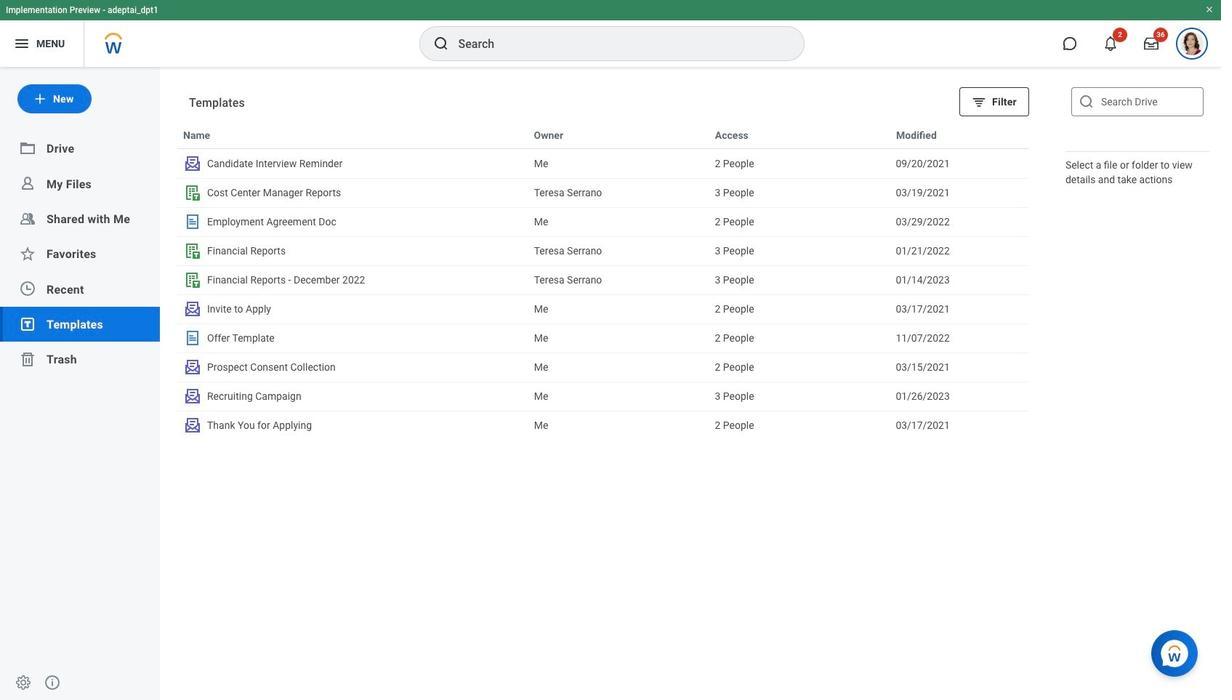 Task type: describe. For each thing, give the bounding box(es) containing it.
justify image
[[13, 35, 31, 52]]

star image
[[19, 245, 36, 263]]

7 row from the top
[[177, 294, 1029, 324]]

cell for 5th row from the top
[[528, 237, 709, 265]]

cell for 11th row from the top
[[528, 411, 709, 439]]

Search Workday  search field
[[458, 28, 774, 60]]

5 row from the top
[[177, 236, 1029, 265]]

profile logan mcneil image
[[1181, 32, 1204, 58]]

4 row from the top
[[177, 207, 1029, 236]]

3 row from the top
[[177, 178, 1029, 207]]

filter image
[[972, 95, 987, 109]]

folder open image
[[19, 140, 36, 157]]

11 row from the top
[[177, 411, 1029, 440]]

notification template image for second row from the bottom
[[184, 387, 201, 405]]

item list element
[[160, 67, 1047, 700]]

search image
[[432, 35, 450, 52]]

1 row from the top
[[177, 120, 1029, 149]]

2 row from the top
[[177, 149, 1029, 178]]

10 row from the top
[[177, 382, 1029, 411]]

shared with me image
[[19, 210, 36, 227]]

notifications large image
[[1104, 36, 1118, 51]]

cell for 8th row from the bottom
[[528, 208, 709, 236]]

grid inside item list element
[[177, 120, 1029, 699]]

cell for second row from the top of the item list element
[[528, 150, 709, 177]]

inbox large image
[[1144, 36, 1159, 51]]

cell for eighth row
[[528, 324, 709, 352]]

notification template image for 11th row from the top
[[184, 417, 201, 434]]



Task type: locate. For each thing, give the bounding box(es) containing it.
6 row from the top
[[177, 265, 1029, 294]]

notification template image for second row from the bottom
[[184, 387, 201, 405]]

notification template image
[[184, 155, 201, 172], [184, 358, 201, 376], [184, 358, 201, 376], [184, 387, 201, 405], [184, 417, 201, 434]]

notification template image for ninth row from the top
[[184, 358, 201, 376]]

document template image
[[184, 213, 201, 230], [184, 329, 201, 347], [184, 329, 201, 347]]

trash image
[[19, 351, 36, 368]]

close environment banner image
[[1205, 5, 1214, 14]]

9 row from the top
[[177, 353, 1029, 382]]

notification template image
[[184, 155, 201, 172], [184, 300, 201, 318], [184, 300, 201, 318], [184, 387, 201, 405], [184, 417, 201, 434]]

3 cell from the top
[[528, 208, 709, 236]]

gear image
[[15, 674, 32, 691]]

clock image
[[19, 280, 36, 298]]

notification template image for 5th row from the bottom
[[184, 300, 201, 318]]

search image
[[1078, 93, 1095, 111]]

cell for third row from the top
[[528, 179, 709, 206]]

10 cell from the top
[[528, 411, 709, 439]]

grid
[[177, 120, 1029, 699]]

user image
[[19, 175, 36, 192]]

1 cell from the top
[[528, 150, 709, 177]]

search drive field
[[1072, 87, 1204, 116]]

2 cell from the top
[[528, 179, 709, 206]]

workbook template image
[[184, 184, 201, 201], [184, 242, 201, 260], [184, 242, 201, 260]]

8 row from the top
[[177, 324, 1029, 353]]

plus image
[[33, 92, 47, 106]]

info image
[[44, 674, 61, 691]]

7 cell from the top
[[528, 324, 709, 352]]

cell for 5th row from the bottom
[[528, 295, 709, 323]]

workbook template image
[[184, 184, 201, 201], [184, 271, 201, 289], [184, 271, 201, 289]]

notification template image for second row from the top of the item list element
[[184, 155, 201, 172]]

row
[[177, 120, 1029, 149], [177, 149, 1029, 178], [177, 178, 1029, 207], [177, 207, 1029, 236], [177, 236, 1029, 265], [177, 265, 1029, 294], [177, 294, 1029, 324], [177, 324, 1029, 353], [177, 353, 1029, 382], [177, 382, 1029, 411], [177, 411, 1029, 440]]

4 cell from the top
[[528, 237, 709, 265]]

9 cell from the top
[[528, 382, 709, 410]]

notification template image for 11th row from the top
[[184, 417, 201, 434]]

cell
[[528, 150, 709, 177], [528, 179, 709, 206], [528, 208, 709, 236], [528, 237, 709, 265], [528, 266, 709, 294], [528, 295, 709, 323], [528, 324, 709, 352], [528, 353, 709, 381], [528, 382, 709, 410], [528, 411, 709, 439]]

banner
[[0, 0, 1221, 67]]

cell for ninth row from the top
[[528, 353, 709, 381]]

6 cell from the top
[[528, 295, 709, 323]]

notification template image for second row from the top of the item list element
[[184, 155, 201, 172]]

8 cell from the top
[[528, 353, 709, 381]]

5 cell from the top
[[528, 266, 709, 294]]

cell for second row from the bottom
[[528, 382, 709, 410]]

document template image
[[184, 213, 201, 230]]

cell for sixth row from the bottom of the item list element
[[528, 266, 709, 294]]



Task type: vqa. For each thing, say whether or not it's contained in the screenshot.
Submit Button
no



